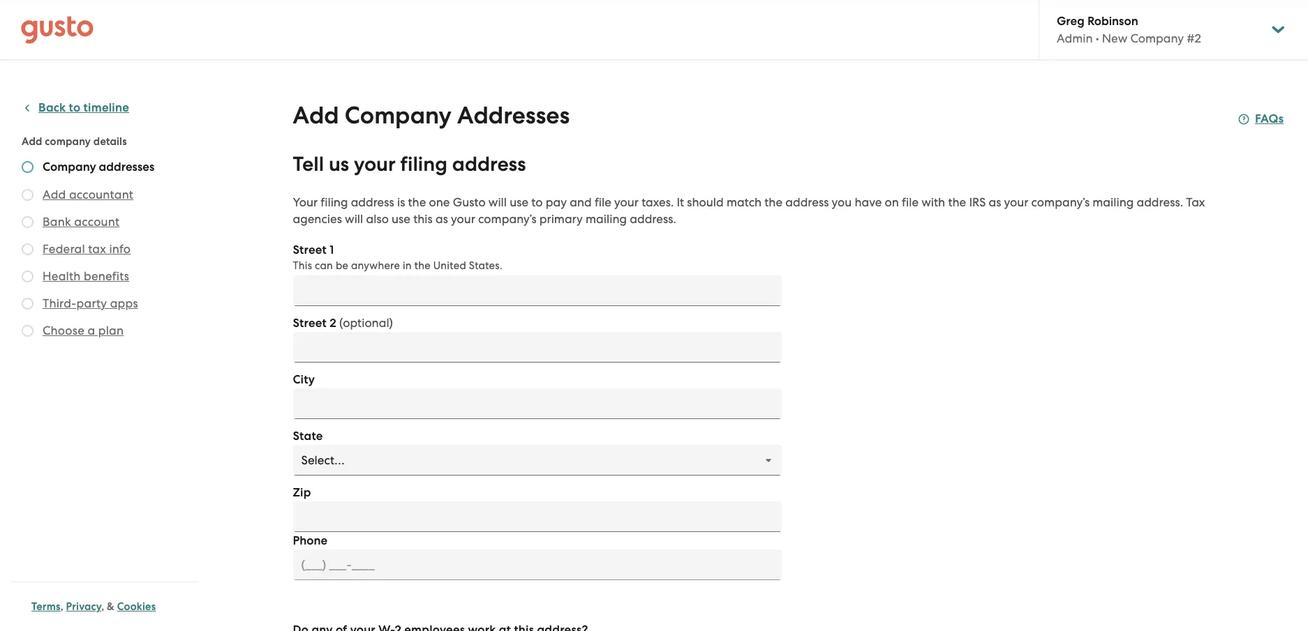 Task type: locate. For each thing, give the bounding box(es) containing it.
check image left third-
[[22, 298, 34, 310]]

street up the "this"
[[293, 243, 327, 258]]

the right in
[[414, 260, 431, 272]]

use
[[510, 195, 529, 209], [392, 212, 410, 226]]

0 horizontal spatial ,
[[60, 601, 63, 614]]

address. left 'tax' at top
[[1137, 195, 1183, 209]]

0 vertical spatial will
[[489, 195, 507, 209]]

file right and
[[595, 195, 611, 209]]

admin
[[1057, 31, 1093, 45]]

check image left choose
[[22, 325, 34, 337]]

add accountant
[[43, 188, 133, 202]]

0 horizontal spatial mailing
[[586, 212, 627, 226]]

to left pay
[[531, 195, 543, 209]]

addresses
[[457, 101, 570, 130]]

filing
[[400, 152, 447, 177], [321, 195, 348, 209]]

home image
[[21, 16, 94, 44]]

City field
[[293, 389, 782, 420]]

to inside button
[[69, 101, 81, 115]]

be
[[336, 260, 348, 272]]

Zip field
[[293, 502, 782, 533]]

as down one on the left
[[436, 212, 448, 226]]

address up gusto on the left of the page
[[452, 152, 526, 177]]

1 vertical spatial add
[[22, 135, 42, 148]]

1 horizontal spatial will
[[489, 195, 507, 209]]

1 horizontal spatial mailing
[[1093, 195, 1134, 209]]

your
[[354, 152, 396, 177], [614, 195, 639, 209], [1004, 195, 1029, 209], [451, 212, 475, 226]]

filing inside your filing address is the one gusto will use to pay and file your taxes. it should match the address you have on file with the irs as your company's mailing address. tax agencies will also use this as your company's primary mailing address.
[[321, 195, 348, 209]]

1 horizontal spatial add
[[43, 188, 66, 202]]

0 horizontal spatial use
[[392, 212, 410, 226]]

company up the tell us your filing address
[[345, 101, 452, 130]]

Street 1 field
[[293, 276, 782, 306]]

2 check image from the top
[[22, 189, 34, 201]]

to right back
[[69, 101, 81, 115]]

, left privacy
[[60, 601, 63, 614]]

will left also
[[345, 212, 363, 226]]

company addresses list
[[22, 160, 193, 342]]

primary
[[539, 212, 583, 226]]

1 street from the top
[[293, 243, 327, 258]]

check image
[[22, 161, 34, 173], [22, 189, 34, 201], [22, 216, 34, 228], [22, 244, 34, 256], [22, 271, 34, 283]]

1 horizontal spatial company's
[[1032, 195, 1090, 209]]

1 vertical spatial use
[[392, 212, 410, 226]]

also
[[366, 212, 389, 226]]

1 vertical spatial company's
[[478, 212, 537, 226]]

1 check image from the top
[[22, 161, 34, 173]]

1 horizontal spatial as
[[989, 195, 1001, 209]]

0 horizontal spatial as
[[436, 212, 448, 226]]

add for add company details
[[22, 135, 42, 148]]

1 horizontal spatial to
[[531, 195, 543, 209]]

terms , privacy , & cookies
[[31, 601, 156, 614]]

company's
[[1032, 195, 1090, 209], [478, 212, 537, 226]]

address up also
[[351, 195, 394, 209]]

street for 1
[[293, 243, 327, 258]]

accountant
[[69, 188, 133, 202]]

choose a plan
[[43, 324, 124, 338]]

add up tell
[[293, 101, 339, 130]]

address. down taxes.
[[630, 212, 676, 226]]

federal
[[43, 242, 85, 256]]

check image left "bank"
[[22, 216, 34, 228]]

0 vertical spatial add
[[293, 101, 339, 130]]

0 horizontal spatial add
[[22, 135, 42, 148]]

2 horizontal spatial add
[[293, 101, 339, 130]]

address.
[[1137, 195, 1183, 209], [630, 212, 676, 226]]

filing up one on the left
[[400, 152, 447, 177]]

add inside button
[[43, 188, 66, 202]]

this
[[293, 260, 312, 272]]

the left irs
[[948, 195, 966, 209]]

0 vertical spatial check image
[[22, 298, 34, 310]]

use left pay
[[510, 195, 529, 209]]

file
[[595, 195, 611, 209], [902, 195, 919, 209]]

,
[[60, 601, 63, 614], [101, 601, 104, 614]]

back to timeline
[[38, 101, 129, 115]]

terms link
[[31, 601, 60, 614]]

0 vertical spatial to
[[69, 101, 81, 115]]

health benefits
[[43, 269, 129, 283]]

1 vertical spatial street
[[293, 316, 327, 331]]

check image for choose
[[22, 325, 34, 337]]

0 vertical spatial company's
[[1032, 195, 1090, 209]]

street inside street 1 this can be anywhere in the united states.
[[293, 243, 327, 258]]

timeline
[[83, 101, 129, 115]]

will
[[489, 195, 507, 209], [345, 212, 363, 226]]

greg
[[1057, 14, 1085, 29]]

add company details
[[22, 135, 127, 148]]

filing up agencies
[[321, 195, 348, 209]]

0 vertical spatial address.
[[1137, 195, 1183, 209]]

robinson
[[1088, 14, 1138, 29]]

add up "bank"
[[43, 188, 66, 202]]

1 horizontal spatial address.
[[1137, 195, 1183, 209]]

pay
[[546, 195, 567, 209]]

company left the #2
[[1131, 31, 1184, 45]]

tell
[[293, 152, 324, 177]]

bank account
[[43, 215, 120, 229]]

check image down 'add company details' on the left top of the page
[[22, 161, 34, 173]]

have
[[855, 195, 882, 209]]

1 horizontal spatial use
[[510, 195, 529, 209]]

tax
[[88, 242, 106, 256]]

2 horizontal spatial company
[[1131, 31, 1184, 45]]

on
[[885, 195, 899, 209]]

1 vertical spatial filing
[[321, 195, 348, 209]]

0 horizontal spatial file
[[595, 195, 611, 209]]

tax
[[1186, 195, 1205, 209]]

2 , from the left
[[101, 601, 104, 614]]

us
[[329, 152, 349, 177]]

check image left add accountant button
[[22, 189, 34, 201]]

0 horizontal spatial company
[[43, 160, 96, 175]]

tell us your filing address
[[293, 152, 526, 177]]

third-party apps button
[[43, 295, 138, 312]]

4 check image from the top
[[22, 244, 34, 256]]

add company addresses
[[293, 101, 570, 130]]

street left 2
[[293, 316, 327, 331]]

will right gusto on the left of the page
[[489, 195, 507, 209]]

check image left health
[[22, 271, 34, 283]]

0 vertical spatial use
[[510, 195, 529, 209]]

file right the on
[[902, 195, 919, 209]]

5 check image from the top
[[22, 271, 34, 283]]

0 horizontal spatial filing
[[321, 195, 348, 209]]

as right irs
[[989, 195, 1001, 209]]

mailing
[[1093, 195, 1134, 209], [586, 212, 627, 226]]

back to timeline button
[[22, 100, 129, 117]]

1 vertical spatial address.
[[630, 212, 676, 226]]

0 vertical spatial mailing
[[1093, 195, 1134, 209]]

2
[[330, 316, 336, 331]]

one
[[429, 195, 450, 209]]

1 check image from the top
[[22, 298, 34, 310]]

2 vertical spatial add
[[43, 188, 66, 202]]

1 vertical spatial mailing
[[586, 212, 627, 226]]

add left company
[[22, 135, 42, 148]]

to inside your filing address is the one gusto will use to pay and file your taxes. it should match the address you have on file with the irs as your company's mailing address. tax agencies will also use this as your company's primary mailing address.
[[531, 195, 543, 209]]

to
[[69, 101, 81, 115], [531, 195, 543, 209]]

street 2 (optional)
[[293, 316, 393, 331]]

in
[[403, 260, 412, 272]]

, left the &
[[101, 601, 104, 614]]

0 vertical spatial street
[[293, 243, 327, 258]]

check image
[[22, 298, 34, 310], [22, 325, 34, 337]]

gusto
[[453, 195, 486, 209]]

1 horizontal spatial ,
[[101, 601, 104, 614]]

1 , from the left
[[60, 601, 63, 614]]

address
[[452, 152, 526, 177], [351, 195, 394, 209], [786, 195, 829, 209]]

1 horizontal spatial filing
[[400, 152, 447, 177]]

info
[[109, 242, 131, 256]]

&
[[107, 601, 114, 614]]

address left you
[[786, 195, 829, 209]]

1 horizontal spatial address
[[452, 152, 526, 177]]

3 check image from the top
[[22, 216, 34, 228]]

0 horizontal spatial to
[[69, 101, 81, 115]]

2 check image from the top
[[22, 325, 34, 337]]

1 vertical spatial company
[[345, 101, 452, 130]]

1 vertical spatial to
[[531, 195, 543, 209]]

1 vertical spatial check image
[[22, 325, 34, 337]]

and
[[570, 195, 592, 209]]

company
[[1131, 31, 1184, 45], [345, 101, 452, 130], [43, 160, 96, 175]]

greg robinson admin • new company #2
[[1057, 14, 1201, 45]]

1 vertical spatial will
[[345, 212, 363, 226]]

1
[[330, 243, 334, 258]]

0 vertical spatial filing
[[400, 152, 447, 177]]

addresses
[[99, 160, 154, 175]]

0 vertical spatial company
[[1131, 31, 1184, 45]]

2 street from the top
[[293, 316, 327, 331]]

check image left federal
[[22, 244, 34, 256]]

add
[[293, 101, 339, 130], [22, 135, 42, 148], [43, 188, 66, 202]]

1 horizontal spatial company
[[345, 101, 452, 130]]

you
[[832, 195, 852, 209]]

2 vertical spatial company
[[43, 160, 96, 175]]

1 horizontal spatial file
[[902, 195, 919, 209]]

taxes.
[[642, 195, 674, 209]]

use down is
[[392, 212, 410, 226]]

company down company
[[43, 160, 96, 175]]

as
[[989, 195, 1001, 209], [436, 212, 448, 226]]



Task type: vqa. For each thing, say whether or not it's contained in the screenshot.
Plans
no



Task type: describe. For each thing, give the bounding box(es) containing it.
is
[[397, 195, 405, 209]]

Phone text field
[[293, 550, 782, 581]]

cookies button
[[117, 599, 156, 616]]

health
[[43, 269, 81, 283]]

Street 2 field
[[293, 332, 782, 363]]

faqs
[[1255, 112, 1284, 126]]

with
[[922, 195, 945, 209]]

party
[[76, 297, 107, 311]]

united
[[433, 260, 466, 272]]

states.
[[469, 260, 503, 272]]

add for add accountant
[[43, 188, 66, 202]]

street for 2
[[293, 316, 327, 331]]

0 vertical spatial as
[[989, 195, 1001, 209]]

company inside list
[[43, 160, 96, 175]]

anywhere
[[351, 260, 400, 272]]

add accountant button
[[43, 186, 133, 203]]

0 horizontal spatial will
[[345, 212, 363, 226]]

irs
[[969, 195, 986, 209]]

this
[[413, 212, 433, 226]]

choose a plan button
[[43, 323, 124, 339]]

check image for health
[[22, 271, 34, 283]]

back
[[38, 101, 66, 115]]

state
[[293, 429, 323, 444]]

the right is
[[408, 195, 426, 209]]

check image for federal
[[22, 244, 34, 256]]

agencies
[[293, 212, 342, 226]]

#2
[[1187, 31, 1201, 45]]

city
[[293, 373, 315, 387]]

choose
[[43, 324, 84, 338]]

can
[[315, 260, 333, 272]]

cookies
[[117, 601, 156, 614]]

account
[[74, 215, 120, 229]]

faqs button
[[1238, 111, 1284, 128]]

the right match
[[765, 195, 783, 209]]

it
[[677, 195, 684, 209]]

company addresses
[[43, 160, 154, 175]]

apps
[[110, 297, 138, 311]]

1 vertical spatial as
[[436, 212, 448, 226]]

check image for add
[[22, 189, 34, 201]]

privacy link
[[66, 601, 101, 614]]

new
[[1102, 31, 1128, 45]]

zip
[[293, 486, 311, 501]]

health benefits button
[[43, 268, 129, 285]]

2 file from the left
[[902, 195, 919, 209]]

0 horizontal spatial company's
[[478, 212, 537, 226]]

bank account button
[[43, 214, 120, 230]]

street 1 this can be anywhere in the united states.
[[293, 243, 503, 272]]

your left taxes.
[[614, 195, 639, 209]]

1 file from the left
[[595, 195, 611, 209]]

bank
[[43, 215, 71, 229]]

details
[[93, 135, 127, 148]]

phone
[[293, 534, 328, 549]]

•
[[1096, 31, 1099, 45]]

2 horizontal spatial address
[[786, 195, 829, 209]]

a
[[88, 324, 95, 338]]

company
[[45, 135, 91, 148]]

your filing address is the one gusto will use to pay and file your taxes. it should match the address you have on file with the irs as your company's mailing address. tax agencies will also use this as your company's primary mailing address.
[[293, 195, 1205, 226]]

federal tax info
[[43, 242, 131, 256]]

check image for bank
[[22, 216, 34, 228]]

check image for third-
[[22, 298, 34, 310]]

terms
[[31, 601, 60, 614]]

(optional)
[[339, 316, 393, 330]]

the inside street 1 this can be anywhere in the united states.
[[414, 260, 431, 272]]

company inside greg robinson admin • new company #2
[[1131, 31, 1184, 45]]

your right irs
[[1004, 195, 1029, 209]]

privacy
[[66, 601, 101, 614]]

your
[[293, 195, 318, 209]]

add for add company addresses
[[293, 101, 339, 130]]

federal tax info button
[[43, 241, 131, 258]]

your down gusto on the left of the page
[[451, 212, 475, 226]]

plan
[[98, 324, 124, 338]]

your right the us
[[354, 152, 396, 177]]

0 horizontal spatial address.
[[630, 212, 676, 226]]

match
[[727, 195, 762, 209]]

should
[[687, 195, 724, 209]]

third-party apps
[[43, 297, 138, 311]]

0 horizontal spatial address
[[351, 195, 394, 209]]

third-
[[43, 297, 76, 311]]

benefits
[[84, 269, 129, 283]]



